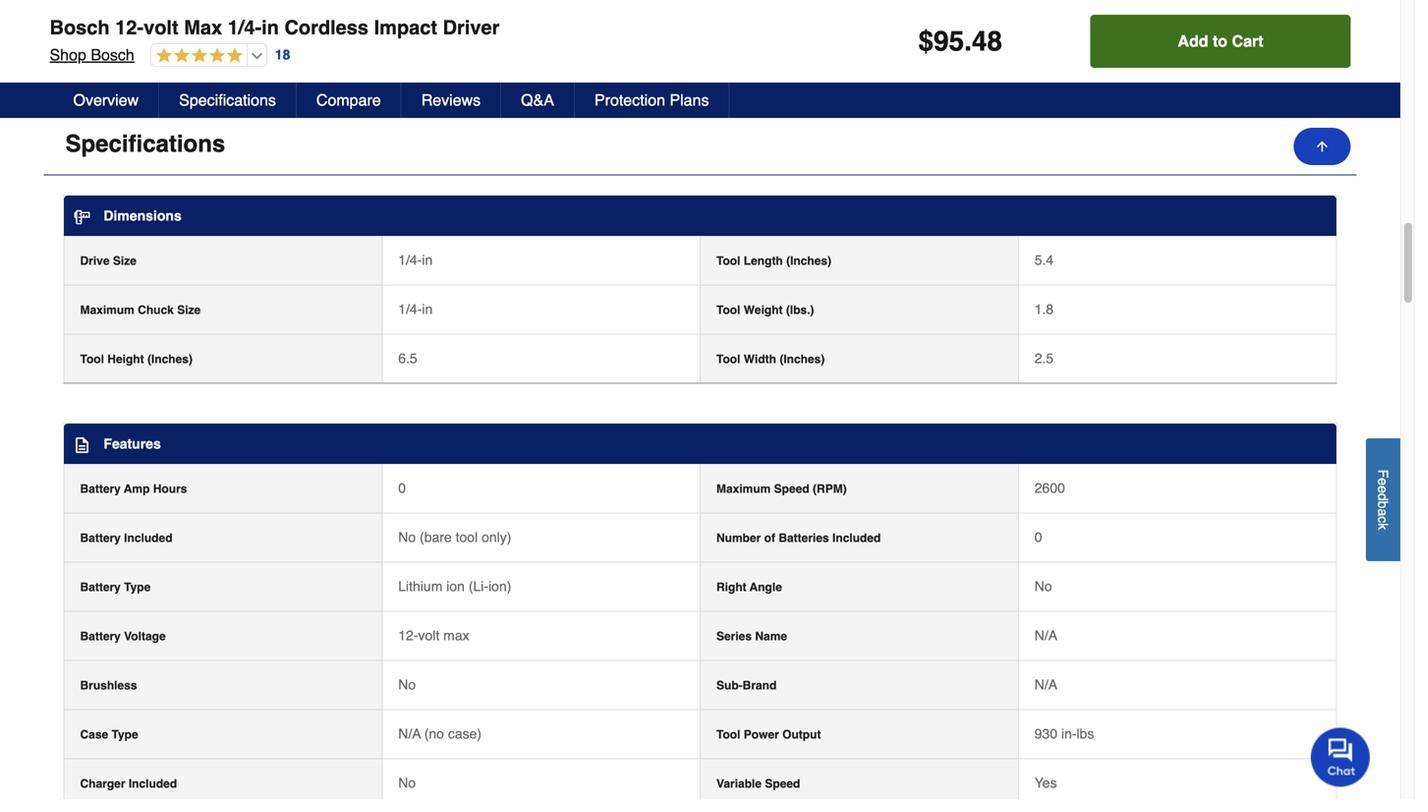 Task type: vqa. For each thing, say whether or not it's contained in the screenshot.
the middle Dowels
no



Task type: describe. For each thing, give the bounding box(es) containing it.
overview
[[73, 91, 139, 109]]

specifications button down plans
[[44, 114, 1357, 175]]

maximum for maximum speed (rpm)
[[717, 482, 771, 496]]

features
[[104, 436, 161, 452]]

no (bare tool only)
[[398, 529, 512, 545]]

fatigue
[[538, 22, 579, 38]]

variable speed
[[717, 777, 801, 791]]

a for features
[[282, 3, 289, 18]]

b
[[1376, 501, 1391, 509]]

in
[[193, 60, 204, 76]]

variable
[[717, 777, 762, 791]]

battery type
[[80, 580, 151, 594]]

1.8
[[1035, 301, 1054, 317]]

series
[[717, 630, 752, 643]]

maximum speed (rpm)
[[717, 482, 847, 496]]

series name
[[717, 630, 787, 643]]

arrow up image
[[1315, 139, 1330, 154]]

$
[[919, 26, 934, 57]]

q&a
[[521, 91, 554, 109]]

to inside button
[[1213, 32, 1228, 50]]

chat invite button image
[[1311, 727, 1371, 787]]

included right batteries
[[833, 531, 881, 545]]

(li-
[[469, 579, 489, 594]]

maximum chuck size
[[80, 303, 201, 317]]

sub-
[[717, 679, 743, 693]]

dimensions
[[104, 208, 182, 224]]

compare button
[[297, 83, 402, 118]]

torque
[[392, 22, 431, 38]]

battery voltage
[[80, 630, 166, 643]]

0 vertical spatial bosch
[[50, 16, 110, 39]]

speed for yes
[[765, 777, 801, 791]]

release
[[121, 60, 166, 76]]

overview button
[[54, 83, 159, 118]]

1/4
[[170, 60, 189, 76]]

productivity
[[404, 60, 474, 76]]

(no
[[424, 726, 444, 742]]

tool weight (lbs.)
[[717, 303, 814, 317]]

power
[[744, 728, 779, 742]]

1 speed from the left
[[114, 3, 151, 18]]

0 horizontal spatial volt
[[144, 16, 179, 39]]

max
[[443, 628, 469, 643]]

tool length (inches)
[[717, 254, 832, 268]]

offers
[[220, 41, 254, 57]]

height
[[107, 352, 144, 366]]

yes
[[1035, 775, 1057, 791]]

improved
[[258, 41, 314, 57]]

(rpm)
[[813, 482, 847, 496]]

4.8 stars image
[[151, 47, 243, 65]]

only)
[[482, 529, 512, 545]]

lithium ion (li-ion)
[[398, 579, 512, 594]]

name
[[755, 630, 787, 643]]

protection plans button
[[575, 83, 730, 118]]

.
[[965, 26, 972, 57]]

2 speed from the left
[[421, 3, 458, 18]]

battery included
[[80, 531, 173, 545]]

width
[[744, 352, 777, 366]]

high-speed operation – features a 0-2,600 rpm no-load speed hammer-and-anvil mechanism – helps to increase torque and reduce user fatigue three led-light ring – offers improved illumination in dark work spaces quick-release 1/4 in hex drive – allows for additional productivity
[[81, 3, 579, 76]]

1/4- for 5.4
[[398, 252, 422, 268]]

18
[[275, 47, 290, 63]]

quick-
[[81, 60, 121, 76]]

charger
[[80, 777, 125, 791]]

n/a (no case)
[[398, 726, 482, 742]]

chevron up image
[[1316, 134, 1335, 154]]

right angle
[[717, 580, 782, 594]]

(inches) for 1/4-in
[[786, 254, 832, 268]]

maximum for maximum chuck size
[[80, 303, 135, 317]]

f e e d b a c k
[[1376, 469, 1391, 530]]

brushless
[[80, 679, 137, 693]]

1 horizontal spatial volt
[[418, 628, 440, 643]]

included for no (bare tool only)
[[124, 531, 173, 545]]

1/4- for 1.8
[[398, 301, 422, 317]]

add to cart button
[[1091, 15, 1351, 68]]

specifications button down hex
[[159, 83, 297, 118]]

plans
[[670, 91, 709, 109]]

2 vertical spatial n/a
[[398, 726, 421, 742]]

operation
[[155, 3, 213, 18]]

cart
[[1232, 32, 1264, 50]]

dark
[[405, 41, 432, 57]]

5.4
[[1035, 252, 1054, 268]]

0 horizontal spatial 12-
[[115, 16, 144, 39]]

rpm
[[344, 3, 367, 18]]

n/a for no
[[1035, 677, 1058, 693]]

– right the drive
[[268, 60, 275, 76]]

additional
[[341, 60, 400, 76]]

angle
[[750, 580, 782, 594]]

compare
[[316, 91, 381, 109]]

12-volt max
[[398, 628, 469, 643]]

load
[[391, 3, 417, 18]]

tool power output
[[717, 728, 821, 742]]

battery for no
[[80, 531, 121, 545]]

tool for 2.5
[[717, 352, 741, 366]]

brand
[[743, 679, 777, 693]]

48
[[972, 26, 1003, 57]]

amp
[[124, 482, 150, 496]]

for
[[321, 60, 337, 76]]

led-
[[121, 41, 152, 57]]

length
[[744, 254, 783, 268]]

number
[[717, 531, 761, 545]]

tool width (inches)
[[717, 352, 825, 366]]

sub-brand
[[717, 679, 777, 693]]



Task type: locate. For each thing, give the bounding box(es) containing it.
1/4-in for 1.8
[[398, 301, 433, 317]]

in
[[262, 16, 279, 39], [391, 41, 401, 57], [422, 252, 433, 268], [422, 301, 433, 317]]

1 horizontal spatial speed
[[421, 3, 458, 18]]

illumination
[[318, 41, 387, 57]]

case
[[80, 728, 108, 742]]

anvil
[[166, 22, 194, 38]]

1 vertical spatial size
[[177, 303, 201, 317]]

(inches) right height
[[147, 352, 193, 366]]

tool left power at right
[[717, 728, 741, 742]]

shop
[[50, 46, 86, 64]]

case)
[[448, 726, 482, 742]]

1 vertical spatial a
[[1376, 509, 1391, 516]]

tool for 1.8
[[717, 303, 741, 317]]

0 vertical spatial 12-
[[115, 16, 144, 39]]

speed
[[774, 482, 810, 496], [765, 777, 801, 791]]

protection
[[595, 91, 665, 109]]

2 e from the top
[[1376, 486, 1391, 493]]

2 vertical spatial 1/4-
[[398, 301, 422, 317]]

included down amp on the left of the page
[[124, 531, 173, 545]]

dimensions image
[[74, 209, 90, 225]]

–
[[217, 3, 224, 18], [272, 22, 280, 38], [208, 41, 216, 57], [268, 60, 275, 76]]

0 vertical spatial 1/4-in
[[398, 252, 433, 268]]

speed left (rpm)
[[774, 482, 810, 496]]

bosch 12-volt max 1/4-in cordless impact driver
[[50, 16, 500, 39]]

battery for lithium
[[80, 580, 121, 594]]

reviews
[[421, 91, 481, 109]]

hammer-
[[81, 22, 138, 38]]

in inside high-speed operation – features a 0-2,600 rpm no-load speed hammer-and-anvil mechanism – helps to increase torque and reduce user fatigue three led-light ring – offers improved illumination in dark work spaces quick-release 1/4 in hex drive – allows for additional productivity
[[391, 41, 401, 57]]

(inches) for 6.5
[[780, 352, 825, 366]]

drive
[[234, 60, 264, 76]]

tool for 5.4
[[717, 254, 741, 268]]

a left 0-
[[282, 3, 289, 18]]

a for b
[[1376, 509, 1391, 516]]

2,600
[[305, 3, 340, 18]]

voltage
[[124, 630, 166, 643]]

2600
[[1035, 480, 1065, 496]]

volt up 'light'
[[144, 16, 179, 39]]

output
[[783, 728, 821, 742]]

$ 95 . 48
[[919, 26, 1003, 57]]

tool height (inches)
[[80, 352, 193, 366]]

k
[[1376, 523, 1391, 530]]

1 vertical spatial specifications
[[65, 130, 225, 157]]

0
[[398, 480, 406, 496], [1035, 529, 1042, 545]]

3 battery from the top
[[80, 580, 121, 594]]

(inches) right width
[[780, 352, 825, 366]]

4 battery from the top
[[80, 630, 121, 643]]

bosch up three
[[50, 16, 110, 39]]

speed up the 'and'
[[421, 3, 458, 18]]

number of batteries included
[[717, 531, 881, 545]]

reduce
[[461, 22, 503, 38]]

battery amp hours
[[80, 482, 187, 496]]

(lbs.)
[[786, 303, 814, 317]]

– right ring
[[208, 41, 216, 57]]

specifications button
[[159, 83, 297, 118], [44, 114, 1357, 175]]

reviews button
[[402, 83, 501, 118]]

battery left voltage at the bottom left of page
[[80, 630, 121, 643]]

no-
[[371, 3, 391, 18]]

6.5
[[398, 350, 417, 366]]

ion)
[[489, 579, 512, 594]]

volt
[[144, 16, 179, 39], [418, 628, 440, 643]]

q&a button
[[501, 83, 575, 118]]

c
[[1376, 516, 1391, 523]]

light
[[152, 41, 177, 57]]

tool for 930 in-lbs
[[717, 728, 741, 742]]

add to cart
[[1178, 32, 1264, 50]]

spaces
[[469, 41, 512, 57]]

hex
[[208, 60, 230, 76]]

size right "drive"
[[113, 254, 137, 268]]

specifications for specifications button underneath hex
[[179, 91, 276, 109]]

1 horizontal spatial 0
[[1035, 529, 1042, 545]]

1 vertical spatial 1/4-
[[398, 252, 422, 268]]

1 vertical spatial n/a
[[1035, 677, 1058, 693]]

battery up battery type at the bottom of page
[[80, 531, 121, 545]]

specifications
[[179, 91, 276, 109], [65, 130, 225, 157]]

specifications for specifications button underneath plans
[[65, 130, 225, 157]]

0 vertical spatial size
[[113, 254, 137, 268]]

1 vertical spatial 12-
[[398, 628, 418, 643]]

lithium
[[398, 579, 443, 594]]

0-
[[293, 3, 305, 18]]

0 vertical spatial volt
[[144, 16, 179, 39]]

notes image
[[74, 437, 90, 453]]

type up voltage at the bottom left of page
[[124, 580, 151, 594]]

tool
[[717, 254, 741, 268], [717, 303, 741, 317], [80, 352, 104, 366], [717, 352, 741, 366], [717, 728, 741, 742]]

1 vertical spatial 1/4-in
[[398, 301, 433, 317]]

0 vertical spatial 0
[[398, 480, 406, 496]]

battery for 12-
[[80, 630, 121, 643]]

1/4-in for 5.4
[[398, 252, 433, 268]]

maximum up number
[[717, 482, 771, 496]]

1 horizontal spatial a
[[1376, 509, 1391, 516]]

battery up battery voltage
[[80, 580, 121, 594]]

speed up and-
[[114, 3, 151, 18]]

– up mechanism
[[217, 3, 224, 18]]

maximum left the chuck
[[80, 303, 135, 317]]

e up b
[[1376, 486, 1391, 493]]

type for lithium ion (li-ion)
[[124, 580, 151, 594]]

1 horizontal spatial size
[[177, 303, 201, 317]]

2 1/4-in from the top
[[398, 301, 433, 317]]

e up d
[[1376, 478, 1391, 486]]

f e e d b a c k button
[[1366, 438, 1401, 561]]

12- left max
[[398, 628, 418, 643]]

add
[[1178, 32, 1209, 50]]

1 horizontal spatial maximum
[[717, 482, 771, 496]]

0 vertical spatial type
[[124, 580, 151, 594]]

0 vertical spatial speed
[[774, 482, 810, 496]]

1 battery from the top
[[80, 482, 121, 496]]

volt left max
[[418, 628, 440, 643]]

930
[[1035, 726, 1058, 742]]

1/4-in
[[398, 252, 433, 268], [398, 301, 433, 317]]

(inches) right length
[[786, 254, 832, 268]]

tool left length
[[717, 254, 741, 268]]

drive
[[80, 254, 110, 268]]

a inside button
[[1376, 509, 1391, 516]]

1 vertical spatial volt
[[418, 628, 440, 643]]

1 e from the top
[[1376, 478, 1391, 486]]

0 horizontal spatial 0
[[398, 480, 406, 496]]

no
[[398, 529, 416, 545], [1035, 579, 1052, 594], [398, 677, 416, 693], [398, 775, 416, 791]]

a inside high-speed operation – features a 0-2,600 rpm no-load speed hammer-and-anvil mechanism – helps to increase torque and reduce user fatigue three led-light ring – offers improved illumination in dark work spaces quick-release 1/4 in hex drive – allows for additional productivity
[[282, 3, 289, 18]]

(inches)
[[786, 254, 832, 268], [147, 352, 193, 366], [780, 352, 825, 366]]

high-
[[81, 3, 114, 18]]

1 horizontal spatial 12-
[[398, 628, 418, 643]]

speed right variable
[[765, 777, 801, 791]]

tool left height
[[80, 352, 104, 366]]

allows
[[279, 60, 317, 76]]

type for n/a (no case)
[[112, 728, 138, 742]]

1/4-
[[228, 16, 262, 39], [398, 252, 422, 268], [398, 301, 422, 317]]

12- up led-
[[115, 16, 144, 39]]

n/a for 12-volt max
[[1035, 628, 1058, 643]]

speed for 2600
[[774, 482, 810, 496]]

ion
[[447, 579, 465, 594]]

type right case
[[112, 728, 138, 742]]

1 vertical spatial type
[[112, 728, 138, 742]]

impact
[[374, 16, 437, 39]]

2.5
[[1035, 350, 1054, 366]]

12-
[[115, 16, 144, 39], [398, 628, 418, 643]]

0 horizontal spatial maximum
[[80, 303, 135, 317]]

bosch down hammer-
[[91, 46, 134, 64]]

size right the chuck
[[177, 303, 201, 317]]

to inside high-speed operation – features a 0-2,600 rpm no-load speed hammer-and-anvil mechanism – helps to increase torque and reduce user fatigue three led-light ring – offers improved illumination in dark work spaces quick-release 1/4 in hex drive – allows for additional productivity
[[320, 22, 332, 38]]

0 vertical spatial specifications
[[179, 91, 276, 109]]

specifications down overview button
[[65, 130, 225, 157]]

0 down 2600
[[1035, 529, 1042, 545]]

(bare
[[420, 529, 452, 545]]

included right the charger
[[129, 777, 177, 791]]

1 1/4-in from the top
[[398, 252, 433, 268]]

0 vertical spatial maximum
[[80, 303, 135, 317]]

charger included
[[80, 777, 177, 791]]

a
[[282, 3, 289, 18], [1376, 509, 1391, 516]]

a up k
[[1376, 509, 1391, 516]]

shop bosch
[[50, 46, 134, 64]]

included for no
[[129, 777, 177, 791]]

1 horizontal spatial to
[[1213, 32, 1228, 50]]

– up improved on the top
[[272, 22, 280, 38]]

0 vertical spatial n/a
[[1035, 628, 1058, 643]]

1 vertical spatial maximum
[[717, 482, 771, 496]]

0 horizontal spatial a
[[282, 3, 289, 18]]

specifications down hex
[[179, 91, 276, 109]]

0 horizontal spatial size
[[113, 254, 137, 268]]

0 horizontal spatial to
[[320, 22, 332, 38]]

ring
[[181, 41, 204, 57]]

2 battery from the top
[[80, 531, 121, 545]]

1 vertical spatial bosch
[[91, 46, 134, 64]]

tool left weight on the top right of page
[[717, 303, 741, 317]]

0 up no (bare tool only)
[[398, 480, 406, 496]]

size
[[113, 254, 137, 268], [177, 303, 201, 317]]

to right the 'add'
[[1213, 32, 1228, 50]]

max
[[184, 16, 222, 39]]

chuck
[[138, 303, 174, 317]]

to down the 2,600
[[320, 22, 332, 38]]

0 horizontal spatial speed
[[114, 3, 151, 18]]

battery left amp on the left of the page
[[80, 482, 121, 496]]

0 vertical spatial a
[[282, 3, 289, 18]]

n/a
[[1035, 628, 1058, 643], [1035, 677, 1058, 693], [398, 726, 421, 742]]

weight
[[744, 303, 783, 317]]

and-
[[138, 22, 166, 38]]

lbs
[[1077, 726, 1095, 742]]

930 in-lbs
[[1035, 726, 1095, 742]]

0 vertical spatial 1/4-
[[228, 16, 262, 39]]

1 vertical spatial 0
[[1035, 529, 1042, 545]]

tool left width
[[717, 352, 741, 366]]

1 vertical spatial speed
[[765, 777, 801, 791]]

speed
[[114, 3, 151, 18], [421, 3, 458, 18]]



